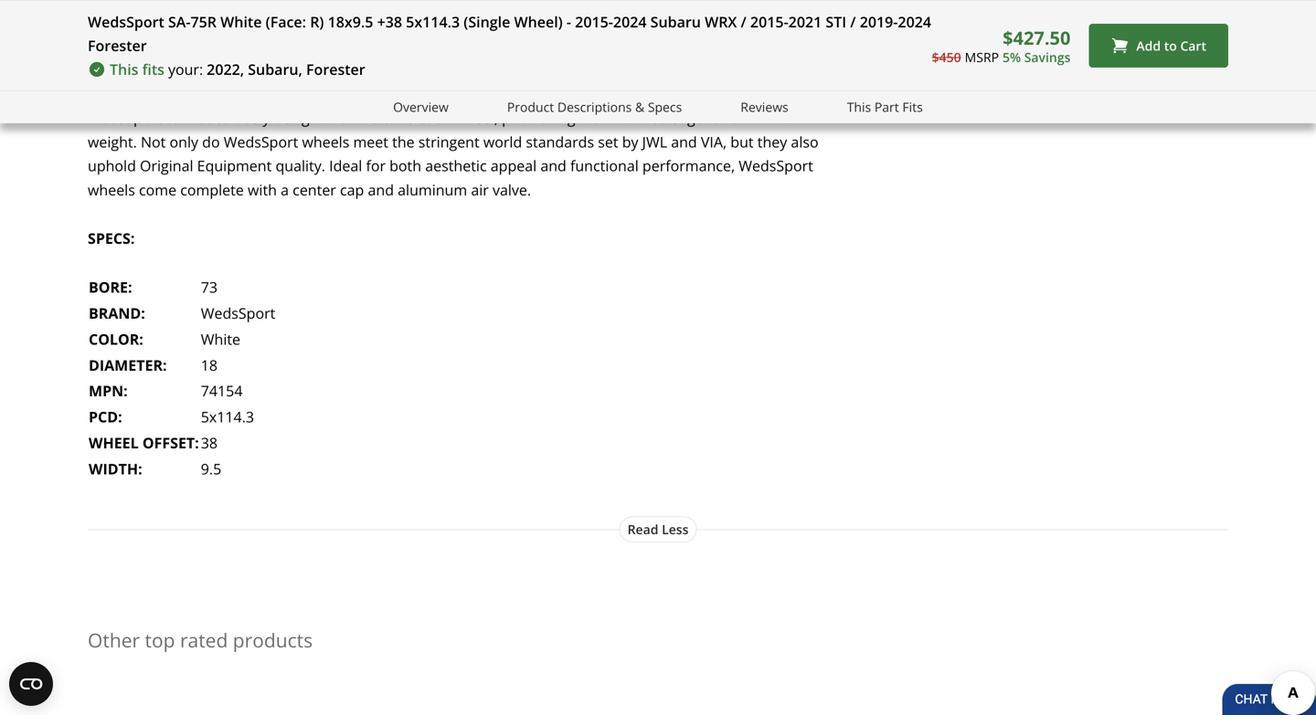 Task type: locate. For each thing, give the bounding box(es) containing it.
read less
[[628, 521, 689, 538]]

wedssport inside the wedssport sa-75r white (face: r) 18x9.5 +38 5x114.3 (single wheel) - 2015-2024 subaru wrx / 2015-2021 sti / 2019-2024 forester
[[88, 12, 164, 32]]

5x114.3 inside the wedssport sa-75r white (face: r) 18x9.5 +38 5x114.3 (single wheel) - 2015-2024 subaru wrx / 2015-2021 sti / 2019-2024 forester
[[406, 12, 460, 32]]

1 / from the left
[[741, 12, 746, 32]]

only
[[170, 132, 198, 151]]

/
[[741, 12, 746, 32], [850, 12, 856, 32]]

1 vertical spatial this
[[847, 98, 871, 116]]

ideal
[[329, 156, 362, 176]]

0 vertical spatial this
[[110, 59, 138, 79]]

expertise
[[182, 84, 245, 103]]

and down "from"
[[322, 108, 348, 127]]

empowers
[[702, 84, 774, 103]]

0 horizontal spatial /
[[741, 12, 746, 32]]

fits
[[142, 59, 164, 79]]

events
[[653, 84, 698, 103]]

pcd:
[[89, 407, 122, 427]]

msrp
[[965, 48, 999, 66]]

wheel offset: 38
[[89, 433, 218, 453]]

top
[[145, 628, 175, 654]]

1 horizontal spatial 2015-
[[750, 12, 788, 32]]

wheels
[[487, 59, 534, 79], [302, 132, 349, 151], [88, 180, 135, 200]]

with
[[248, 180, 277, 200]]

overview link
[[393, 97, 449, 118]]

0 horizontal spatial forester
[[88, 36, 147, 55]]

1 vertical spatial white
[[201, 329, 240, 349]]

2 horizontal spatial wheels
[[487, 59, 534, 79]]

for down wedsport
[[164, 59, 184, 79]]

0 horizontal spatial 2024
[[613, 12, 647, 32]]

add
[[1136, 37, 1161, 54]]

5x114.3 right +38
[[406, 12, 460, 32]]

less
[[662, 521, 689, 538]]

reviews link
[[741, 97, 788, 118]]

bore:
[[89, 278, 132, 297]]

0 horizontal spatial for
[[164, 59, 184, 79]]

also
[[791, 132, 819, 151]]

0 vertical spatial wheels
[[487, 59, 534, 79]]

part
[[874, 98, 899, 116]]

savings
[[1024, 48, 1071, 66]]

in up the tune
[[396, 84, 409, 103]]

not
[[141, 132, 166, 151]]

0 vertical spatial to
[[1164, 37, 1177, 54]]

0 horizontal spatial this
[[110, 59, 138, 79]]

2 vertical spatial wheels
[[88, 180, 135, 200]]

to down the
[[166, 108, 180, 127]]

forester up "from"
[[306, 59, 365, 79]]

tune
[[383, 108, 414, 127]]

0 horizontal spatial 2015-
[[575, 12, 613, 32]]

wedssport
[[88, 12, 164, 32], [363, 59, 438, 79], [88, 108, 162, 127], [224, 132, 298, 151], [739, 156, 813, 176], [201, 303, 275, 323]]

in right role
[[254, 59, 266, 79]]

cap
[[340, 180, 364, 200]]

and down 2021
[[794, 59, 820, 79]]

1 horizontal spatial 5x114.3
[[406, 12, 460, 32]]

valve.
[[493, 180, 531, 200]]

forester
[[88, 36, 147, 55], [306, 59, 365, 79]]

1 2015- from the left
[[575, 12, 613, 32]]

minimal
[[743, 108, 798, 127]]

this left part
[[847, 98, 871, 116]]

forester inside the wedssport sa-75r white (face: r) 18x9.5 +38 5x114.3 (single wheel) - 2015-2024 subaru wrx / 2015-2021 sti / 2019-2024 forester
[[88, 36, 147, 55]]

racing up wheel,
[[448, 84, 490, 103]]

0 vertical spatial racing
[[441, 59, 483, 79]]

the
[[392, 132, 415, 151]]

to
[[1164, 37, 1177, 54], [166, 108, 180, 127]]

74154
[[201, 381, 243, 401]]

1 horizontal spatial /
[[850, 12, 856, 32]]

subaru,
[[248, 59, 302, 79]]

wedssport down strength.
[[88, 108, 162, 127]]

weight.
[[88, 132, 137, 151]]

-
[[567, 12, 571, 32]]

this
[[110, 59, 138, 79], [847, 98, 871, 116]]

design
[[274, 108, 319, 127]]

0 horizontal spatial 5x114.3
[[201, 407, 254, 427]]

for down the meet
[[366, 156, 386, 176]]

(face:
[[266, 12, 306, 32]]

1 vertical spatial to
[[166, 108, 180, 127]]

wheel,
[[454, 108, 498, 127]]

5%
[[1003, 48, 1021, 66]]

38
[[201, 433, 218, 453]]

brand:
[[89, 303, 145, 323]]

5x114.3
[[406, 12, 460, 32], [201, 407, 254, 427]]

1 horizontal spatial 2024
[[898, 12, 931, 32]]

strength
[[652, 108, 709, 127]]

appeal
[[491, 156, 537, 176]]

for
[[164, 59, 184, 79], [366, 156, 386, 176]]

original
[[140, 156, 193, 176]]

1 horizontal spatial this
[[847, 98, 871, 116]]

+38
[[377, 12, 402, 32]]

other top rated products
[[88, 628, 313, 654]]

maximum
[[579, 108, 648, 127]]

wedssport up trust
[[88, 12, 164, 32]]

2015- right -
[[575, 12, 613, 32]]

2015- right 'wrx'
[[750, 12, 788, 32]]

to inside button
[[1164, 37, 1177, 54]]

1 horizontal spatial to
[[1164, 37, 1177, 54]]

1 horizontal spatial for
[[366, 156, 386, 176]]

your:
[[168, 59, 203, 79]]

white
[[220, 12, 262, 32], [201, 329, 240, 349]]

2021
[[788, 12, 822, 32]]

(single
[[464, 12, 510, 32]]

their
[[187, 59, 220, 79]]

1 2024 from the left
[[613, 12, 647, 32]]

1 vertical spatial 5x114.3
[[201, 407, 254, 427]]

0 vertical spatial forester
[[88, 36, 147, 55]]

and
[[794, 59, 820, 79], [494, 84, 520, 103], [322, 108, 348, 127], [713, 108, 739, 127], [671, 132, 697, 151], [540, 156, 566, 176], [368, 180, 394, 200]]

/ right 'wrx'
[[741, 12, 746, 32]]

to right "add"
[[1164, 37, 1177, 54]]

1 horizontal spatial forester
[[306, 59, 365, 79]]

1 vertical spatial forester
[[306, 59, 365, 79]]

role
[[223, 59, 250, 79]]

renowned
[[88, 59, 160, 79]]

center
[[293, 180, 336, 200]]

and down the empowers
[[713, 108, 739, 127]]

5x114.3 down 74154
[[201, 407, 254, 427]]

in right "excel"
[[577, 59, 589, 79]]

2024 left subaru on the top of the page
[[613, 12, 647, 32]]

wheels down the wedssport sa-75r white (face: r) 18x9.5 +38 5x114.3 (single wheel) - 2015-2024 subaru wrx / 2015-2021 sti / 2019-2024 forester
[[487, 59, 534, 79]]

73
[[201, 278, 218, 297]]

white up the 18
[[201, 329, 240, 349]]

this for this fits your: 2022, subaru, forester
[[110, 59, 138, 79]]

0 vertical spatial white
[[220, 12, 262, 32]]

trust wedsport renowned for their role in motorsports, wedssport racing wheels excel in weight reduction, uniformity, and strength. the expertise gained from victories in jgtc racing and other motorsports events empowers wedssport to meticulously design and fine-tune each wheel, prioritizing maximum strength and minimal weight. not only do wedssport wheels meet the stringent world standards set by jwl and via, but they also uphold original equipment quality. ideal for both aesthetic appeal and functional performance, wedssport wheels come complete with a center cap and aluminum air valve.
[[88, 35, 820, 200]]

wedssport up equipment
[[224, 132, 298, 151]]

forester up renowned
[[88, 36, 147, 55]]

1 horizontal spatial wheels
[[302, 132, 349, 151]]

2024 right sti
[[898, 12, 931, 32]]

2 2024 from the left
[[898, 12, 931, 32]]

0 horizontal spatial to
[[166, 108, 180, 127]]

racing up jgtc
[[441, 59, 483, 79]]

white right '75r'
[[220, 12, 262, 32]]

18x9.5
[[328, 12, 373, 32]]

product
[[507, 98, 554, 116]]

this up strength.
[[110, 59, 138, 79]]

equipment
[[197, 156, 272, 176]]

functional
[[570, 156, 639, 176]]

wedssport up jgtc
[[363, 59, 438, 79]]

they
[[757, 132, 787, 151]]

via,
[[701, 132, 727, 151]]

wheels down uphold
[[88, 180, 135, 200]]

this for this part fits
[[847, 98, 871, 116]]

wheels up "ideal" on the top of the page
[[302, 132, 349, 151]]

0 vertical spatial 5x114.3
[[406, 12, 460, 32]]

/ right sti
[[850, 12, 856, 32]]



Task type: describe. For each thing, give the bounding box(es) containing it.
aesthetic
[[425, 156, 487, 176]]

diameter:
[[89, 355, 167, 375]]

$450
[[932, 48, 961, 66]]

by
[[622, 132, 638, 151]]

do
[[202, 132, 220, 151]]

wedssport down 'they'
[[739, 156, 813, 176]]

specs
[[648, 98, 682, 116]]

and down strength
[[671, 132, 697, 151]]

trust
[[88, 35, 126, 55]]

rated
[[180, 628, 228, 654]]

strength.
[[88, 84, 149, 103]]

1 vertical spatial for
[[366, 156, 386, 176]]

2 2015- from the left
[[750, 12, 788, 32]]

reduction,
[[642, 59, 712, 79]]

and down standards at the top left
[[540, 156, 566, 176]]

product descriptions & specs
[[507, 98, 682, 116]]

specs:
[[88, 228, 135, 248]]

prioritizing
[[502, 108, 575, 127]]

a
[[281, 180, 289, 200]]

1 vertical spatial wheels
[[302, 132, 349, 151]]

but
[[731, 132, 754, 151]]

products
[[233, 628, 313, 654]]

fine-
[[352, 108, 383, 127]]

air
[[471, 180, 489, 200]]

2 / from the left
[[850, 12, 856, 32]]

wheel
[[89, 433, 139, 453]]

this part fits link
[[847, 97, 923, 118]]

1 horizontal spatial in
[[396, 84, 409, 103]]

$427.50 $450 msrp 5% savings
[[932, 25, 1071, 66]]

product descriptions & specs link
[[507, 97, 682, 118]]

overview
[[393, 98, 449, 116]]

2019-
[[860, 12, 898, 32]]

performance,
[[642, 156, 735, 176]]

and right 'cap'
[[368, 180, 394, 200]]

jwl
[[642, 132, 667, 151]]

add to cart button
[[1089, 24, 1228, 68]]

open widget image
[[9, 663, 53, 706]]

$427.50
[[1003, 25, 1071, 50]]

2022,
[[207, 59, 244, 79]]

jgtc
[[413, 84, 444, 103]]

wedssport sa-75r white (face: r) 18x9.5 +38 5x114.3 (single wheel) - 2015-2024 subaru wrx / 2015-2021 sti / 2019-2024 forester
[[88, 12, 931, 55]]

standards
[[526, 132, 594, 151]]

this fits your: 2022, subaru, forester
[[110, 59, 365, 79]]

1 vertical spatial racing
[[448, 84, 490, 103]]

&
[[635, 98, 644, 116]]

sti
[[826, 12, 846, 32]]

subaru
[[650, 12, 701, 32]]

cart
[[1180, 37, 1206, 54]]

the
[[153, 84, 178, 103]]

0 horizontal spatial in
[[254, 59, 266, 79]]

18
[[201, 355, 218, 375]]

0 vertical spatial for
[[164, 59, 184, 79]]

offset:
[[142, 433, 199, 453]]

2 horizontal spatial in
[[577, 59, 589, 79]]

meet
[[353, 132, 388, 151]]

quality.
[[276, 156, 325, 176]]

this part fits
[[847, 98, 923, 116]]

0 horizontal spatial wheels
[[88, 180, 135, 200]]

set
[[598, 132, 618, 151]]

add to cart
[[1136, 37, 1206, 54]]

wheel)
[[514, 12, 563, 32]]

wedssport down 73
[[201, 303, 275, 323]]

each
[[418, 108, 450, 127]]

white inside the wedssport sa-75r white (face: r) 18x9.5 +38 5x114.3 (single wheel) - 2015-2024 subaru wrx / 2015-2021 sti / 2019-2024 forester
[[220, 12, 262, 32]]

uniformity,
[[716, 59, 791, 79]]

from
[[298, 84, 332, 103]]

wrx
[[705, 12, 737, 32]]

mpn:
[[89, 381, 128, 401]]

motorsports
[[564, 84, 650, 103]]

stringent
[[418, 132, 480, 151]]

reviews
[[741, 98, 788, 116]]

color:
[[89, 329, 143, 349]]

gained
[[249, 84, 295, 103]]

and left the other
[[494, 84, 520, 103]]

75r
[[191, 12, 217, 32]]

descriptions
[[557, 98, 632, 116]]

to inside trust wedsport renowned for their role in motorsports, wedssport racing wheels excel in weight reduction, uniformity, and strength. the expertise gained from victories in jgtc racing and other motorsports events empowers wedssport to meticulously design and fine-tune each wheel, prioritizing maximum strength and minimal weight. not only do wedssport wheels meet the stringent world standards set by jwl and via, but they also uphold original equipment quality. ideal for both aesthetic appeal and functional performance, wedssport wheels come complete with a center cap and aluminum air valve.
[[166, 108, 180, 127]]

weight
[[593, 59, 638, 79]]

meticulously
[[184, 108, 270, 127]]

excel
[[538, 59, 573, 79]]

uphold
[[88, 156, 136, 176]]

other
[[524, 84, 561, 103]]

width:
[[89, 459, 142, 479]]

aluminum
[[398, 180, 467, 200]]

motorsports,
[[270, 59, 359, 79]]



Task type: vqa. For each thing, say whether or not it's contained in the screenshot.
BRAND:
yes



